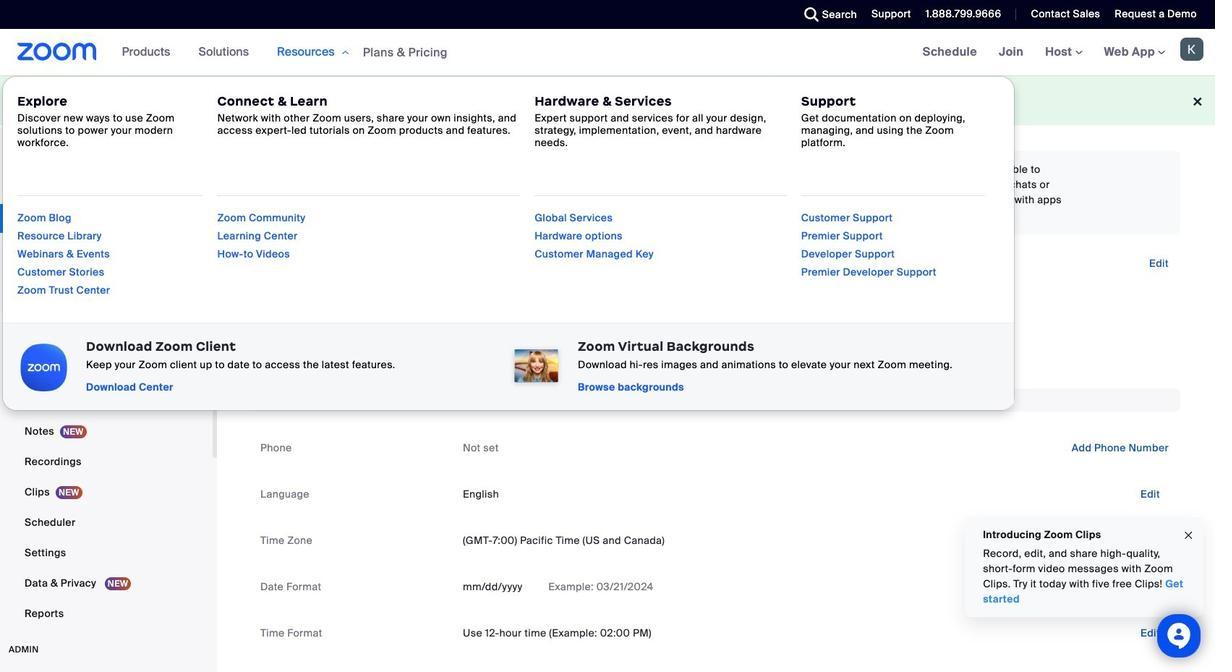 Task type: locate. For each thing, give the bounding box(es) containing it.
user photo image
[[252, 252, 344, 344]]

download zoom client image
[[17, 340, 72, 394]]

footer
[[0, 75, 1215, 125]]

product information navigation
[[2, 29, 1016, 411]]

profile picture image
[[1181, 38, 1204, 61]]

banner
[[0, 29, 1215, 411]]

personal menu menu
[[0, 174, 213, 629]]

close image
[[1183, 527, 1194, 544]]

zoom virtual backgrounds image
[[509, 340, 564, 394]]

meetings navigation
[[912, 29, 1215, 76]]



Task type: vqa. For each thing, say whether or not it's contained in the screenshot.
menu item
no



Task type: describe. For each thing, give the bounding box(es) containing it.
zoom logo image
[[17, 43, 97, 61]]



